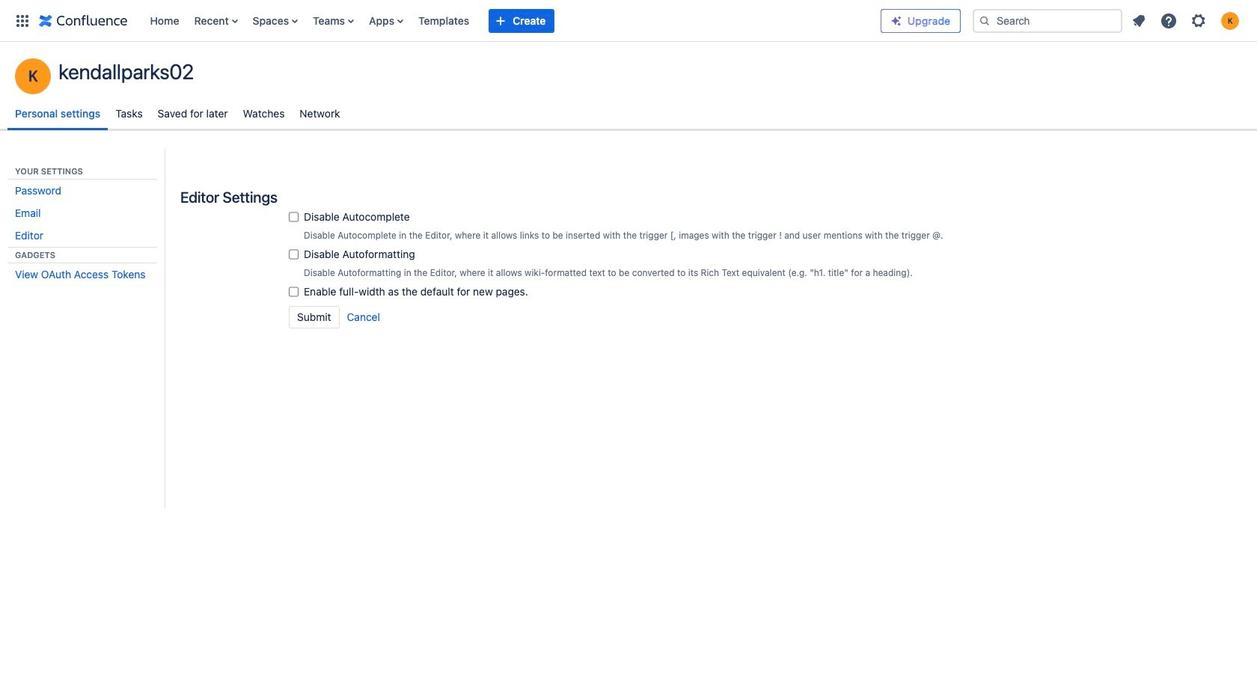 Task type: describe. For each thing, give the bounding box(es) containing it.
search image
[[979, 15, 991, 27]]

your profile and preferences image
[[1221, 12, 1239, 30]]

premium image
[[891, 15, 903, 27]]

help icon image
[[1160, 12, 1178, 30]]

notification icon image
[[1130, 12, 1148, 30]]

appswitcher icon image
[[13, 12, 31, 30]]



Task type: vqa. For each thing, say whether or not it's contained in the screenshot.
Your profile and preferences "icon"
yes



Task type: locate. For each thing, give the bounding box(es) containing it.
None submit
[[289, 306, 339, 329], [346, 306, 381, 329], [289, 306, 339, 329], [346, 306, 381, 329]]

confluence image
[[39, 12, 128, 30], [39, 12, 128, 30]]

Search field
[[973, 9, 1123, 33]]

list
[[143, 0, 881, 42], [1126, 7, 1248, 34]]

banner
[[0, 0, 1257, 42]]

user icon: kendallparks02 image
[[15, 58, 51, 94]]

0 horizontal spatial list
[[143, 0, 881, 42]]

list for premium image
[[1126, 7, 1248, 34]]

list for 'appswitcher icon'
[[143, 0, 881, 42]]

None checkbox
[[289, 210, 299, 225], [289, 284, 299, 299], [289, 210, 299, 225], [289, 284, 299, 299]]

1 horizontal spatial list
[[1126, 7, 1248, 34]]

settings icon image
[[1190, 12, 1208, 30]]

None search field
[[973, 9, 1123, 33]]

None checkbox
[[289, 247, 299, 262]]

global element
[[9, 0, 881, 42]]



